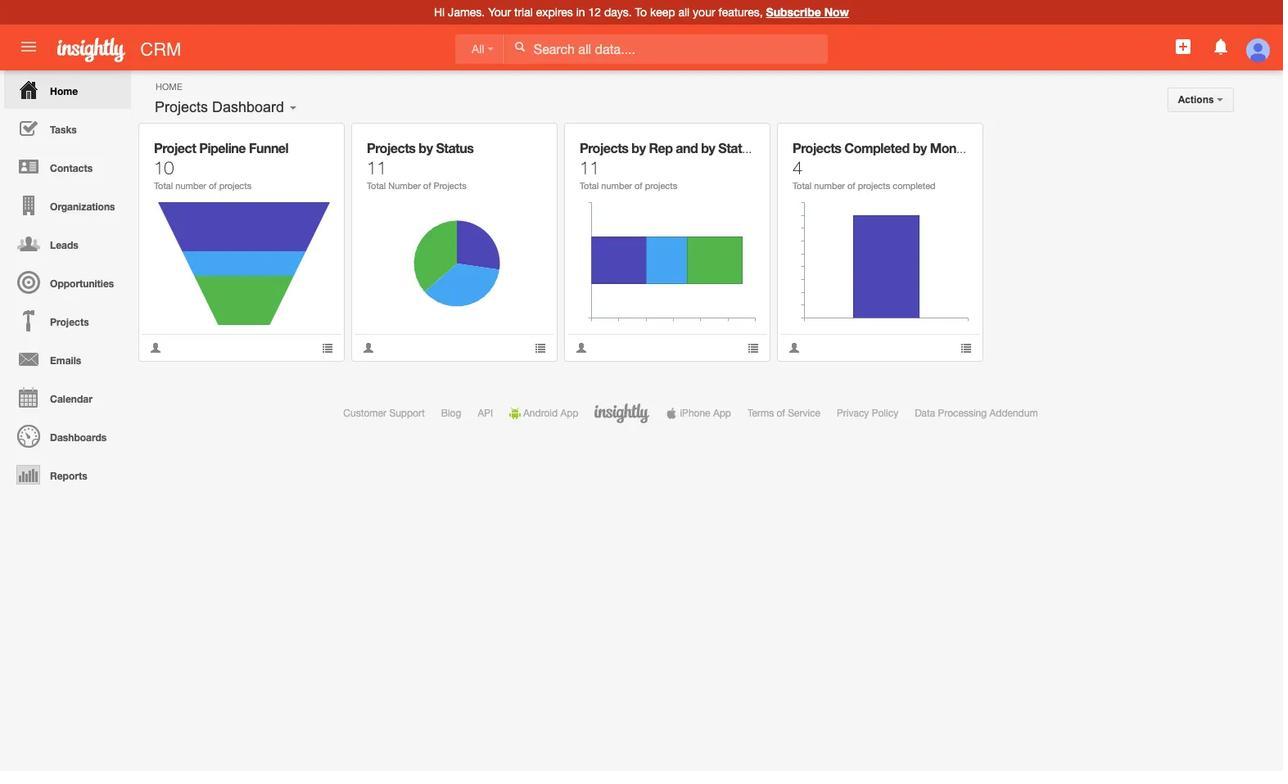 Task type: locate. For each thing, give the bounding box(es) containing it.
calendar
[[50, 393, 92, 406]]

number inside projects by rep and by status 11 total number of projects
[[602, 181, 632, 191]]

projects up project
[[155, 99, 208, 116]]

1 user image from the left
[[150, 342, 161, 354]]

1 wrench image from the left
[[523, 135, 535, 147]]

total inside projects by rep and by status 11 total number of projects
[[580, 181, 599, 191]]

projects inside projects by rep and by status 11 total number of projects
[[580, 140, 629, 156]]

terms of service link
[[748, 408, 821, 419]]

home down crm
[[156, 82, 182, 92]]

wrench image right the completed
[[949, 135, 961, 147]]

projects for projects by status 11 total number of projects
[[367, 140, 416, 156]]

0 horizontal spatial user image
[[363, 342, 374, 354]]

subscribe now link
[[766, 5, 850, 19]]

projects down rep
[[645, 181, 678, 191]]

1 horizontal spatial projects
[[645, 181, 678, 191]]

and
[[676, 140, 698, 156]]

emails
[[50, 355, 81, 367]]

android app
[[524, 408, 579, 419]]

features,
[[719, 6, 763, 19]]

privacy
[[837, 408, 869, 419]]

0 horizontal spatial 11
[[367, 157, 387, 179]]

crm
[[140, 39, 181, 60]]

funnel
[[249, 140, 289, 156]]

status inside projects by rep and by status 11 total number of projects
[[719, 140, 756, 156]]

projects inside projects by rep and by status 11 total number of projects
[[645, 181, 678, 191]]

status
[[436, 140, 474, 156], [719, 140, 756, 156]]

2 user image from the left
[[576, 342, 587, 354]]

2 list image from the left
[[535, 342, 546, 354]]

projects up 4
[[793, 140, 842, 156]]

iphone app link
[[666, 408, 731, 419]]

privacy policy
[[837, 408, 899, 419]]

of
[[209, 181, 217, 191], [423, 181, 431, 191], [635, 181, 643, 191], [848, 181, 856, 191], [777, 408, 786, 419]]

projects by status 11 total number of projects
[[367, 140, 474, 191]]

app for iphone app
[[713, 408, 731, 419]]

all
[[679, 6, 690, 19]]

by left rep
[[632, 140, 646, 156]]

2 horizontal spatial number
[[815, 181, 845, 191]]

app right android
[[561, 408, 579, 419]]

3 number from the left
[[815, 181, 845, 191]]

addendum
[[990, 408, 1038, 419]]

actions
[[1179, 94, 1217, 106]]

navigation
[[0, 70, 131, 494]]

hi
[[434, 6, 445, 19]]

projects by status link
[[367, 140, 474, 156]]

days.
[[605, 6, 632, 19]]

projects inside "projects dashboard" button
[[155, 99, 208, 116]]

user image up customer
[[363, 342, 374, 354]]

2 status from the left
[[719, 140, 756, 156]]

1 horizontal spatial list image
[[535, 342, 546, 354]]

of down the completed
[[848, 181, 856, 191]]

wrench image
[[523, 135, 535, 147], [736, 135, 748, 147]]

total inside projects by status 11 total number of projects
[[367, 181, 386, 191]]

number down the completed
[[815, 181, 845, 191]]

0 horizontal spatial number
[[176, 181, 206, 191]]

of inside projects by status 11 total number of projects
[[423, 181, 431, 191]]

1 horizontal spatial wrench image
[[736, 135, 748, 147]]

0 horizontal spatial list image
[[322, 342, 333, 354]]

hi james. your trial expires in 12 days. to keep all your features, subscribe now
[[434, 5, 850, 19]]

reports link
[[4, 455, 131, 494]]

1 status from the left
[[436, 140, 474, 156]]

project
[[154, 140, 196, 156]]

of down project pipeline funnel link
[[209, 181, 217, 191]]

list image
[[322, 342, 333, 354], [535, 342, 546, 354], [748, 342, 759, 354]]

2 user image from the left
[[789, 342, 800, 354]]

4 total from the left
[[793, 181, 812, 191]]

emails link
[[4, 340, 131, 378]]

1 projects from the left
[[219, 181, 252, 191]]

1 11 from the left
[[367, 157, 387, 179]]

your
[[488, 6, 511, 19]]

processing
[[938, 408, 987, 419]]

by up number
[[419, 140, 433, 156]]

by left month
[[913, 140, 927, 156]]

11 down projects by rep and by status link
[[580, 157, 600, 179]]

3 projects from the left
[[858, 181, 891, 191]]

1 horizontal spatial user image
[[576, 342, 587, 354]]

0 horizontal spatial user image
[[150, 342, 161, 354]]

0 horizontal spatial home
[[50, 85, 78, 97]]

of down projects by rep and by status link
[[635, 181, 643, 191]]

home
[[156, 82, 182, 92], [50, 85, 78, 97]]

1 horizontal spatial status
[[719, 140, 756, 156]]

app right iphone
[[713, 408, 731, 419]]

tasks link
[[4, 109, 131, 147]]

projects up number
[[367, 140, 416, 156]]

number down project
[[176, 181, 206, 191]]

projects left rep
[[580, 140, 629, 156]]

1 app from the left
[[561, 408, 579, 419]]

projects dashboard button
[[149, 95, 290, 120]]

1 user image from the left
[[363, 342, 374, 354]]

0 horizontal spatial wrench image
[[523, 135, 535, 147]]

projects down the completed
[[858, 181, 891, 191]]

in
[[577, 6, 585, 19]]

projects inside projects link
[[50, 316, 89, 329]]

0 horizontal spatial projects
[[219, 181, 252, 191]]

navigation containing home
[[0, 70, 131, 494]]

2 horizontal spatial projects
[[858, 181, 891, 191]]

customer support
[[344, 408, 425, 419]]

number
[[389, 181, 421, 191]]

all
[[472, 43, 485, 56]]

projects completed by month 4 total number of projects completed
[[793, 140, 968, 191]]

0 horizontal spatial app
[[561, 408, 579, 419]]

2 total from the left
[[367, 181, 386, 191]]

1 horizontal spatial user image
[[789, 342, 800, 354]]

1 list image from the left
[[322, 342, 333, 354]]

2 horizontal spatial list image
[[748, 342, 759, 354]]

user image
[[363, 342, 374, 354], [789, 342, 800, 354]]

of inside project pipeline funnel 10 total number of projects
[[209, 181, 217, 191]]

1 by from the left
[[419, 140, 433, 156]]

home up tasks link
[[50, 85, 78, 97]]

status inside projects by status 11 total number of projects
[[436, 140, 474, 156]]

2 11 from the left
[[580, 157, 600, 179]]

projects
[[219, 181, 252, 191], [645, 181, 678, 191], [858, 181, 891, 191]]

projects
[[155, 99, 208, 116], [367, 140, 416, 156], [580, 140, 629, 156], [793, 140, 842, 156], [434, 181, 467, 191], [50, 316, 89, 329]]

number down projects by rep and by status link
[[602, 181, 632, 191]]

3 total from the left
[[580, 181, 599, 191]]

total inside projects completed by month 4 total number of projects completed
[[793, 181, 812, 191]]

user image for 11
[[576, 342, 587, 354]]

by right and
[[701, 140, 715, 156]]

1 horizontal spatial number
[[602, 181, 632, 191]]

contacts
[[50, 162, 93, 174]]

1 horizontal spatial wrench image
[[949, 135, 961, 147]]

android app link
[[510, 408, 579, 419]]

pipeline
[[199, 140, 246, 156]]

1 total from the left
[[154, 181, 173, 191]]

1 horizontal spatial 11
[[580, 157, 600, 179]]

projects inside projects completed by month 4 total number of projects completed
[[793, 140, 842, 156]]

projects for projects dashboard
[[155, 99, 208, 116]]

home link
[[4, 70, 131, 109]]

Search all data.... text field
[[505, 34, 828, 64]]

1 horizontal spatial app
[[713, 408, 731, 419]]

android
[[524, 408, 558, 419]]

subscribe
[[766, 5, 821, 19]]

wrench image
[[310, 135, 322, 147], [949, 135, 961, 147]]

service
[[788, 408, 821, 419]]

2 app from the left
[[713, 408, 731, 419]]

user image for 4
[[789, 342, 800, 354]]

user image up "service"
[[789, 342, 800, 354]]

11
[[367, 157, 387, 179], [580, 157, 600, 179]]

4 by from the left
[[913, 140, 927, 156]]

3 list image from the left
[[748, 342, 759, 354]]

projects link
[[4, 301, 131, 340]]

3 by from the left
[[701, 140, 715, 156]]

total
[[154, 181, 173, 191], [367, 181, 386, 191], [580, 181, 599, 191], [793, 181, 812, 191]]

wrench image right funnel
[[310, 135, 322, 147]]

0 horizontal spatial status
[[436, 140, 474, 156]]

number
[[176, 181, 206, 191], [602, 181, 632, 191], [815, 181, 845, 191]]

app
[[561, 408, 579, 419], [713, 408, 731, 419]]

0 horizontal spatial wrench image
[[310, 135, 322, 147]]

projects down pipeline
[[219, 181, 252, 191]]

2 wrench image from the left
[[949, 135, 961, 147]]

policy
[[872, 408, 899, 419]]

projects up emails link
[[50, 316, 89, 329]]

2 number from the left
[[602, 181, 632, 191]]

of right number
[[423, 181, 431, 191]]

11 down projects by status link
[[367, 157, 387, 179]]

2 projects from the left
[[645, 181, 678, 191]]

by
[[419, 140, 433, 156], [632, 140, 646, 156], [701, 140, 715, 156], [913, 140, 927, 156]]

1 number from the left
[[176, 181, 206, 191]]

projects for projects completed by month 4 total number of projects completed
[[793, 140, 842, 156]]

user image
[[150, 342, 161, 354], [576, 342, 587, 354]]



Task type: vqa. For each thing, say whether or not it's contained in the screenshot.
the leftmost 11
yes



Task type: describe. For each thing, give the bounding box(es) containing it.
projects completed by month link
[[793, 140, 968, 156]]

list image
[[961, 342, 972, 354]]

1 horizontal spatial home
[[156, 82, 182, 92]]

actions button
[[1168, 88, 1235, 112]]

customer support link
[[344, 408, 425, 419]]

expires
[[536, 6, 573, 19]]

james.
[[448, 6, 485, 19]]

to
[[635, 6, 647, 19]]

number inside projects completed by month 4 total number of projects completed
[[815, 181, 845, 191]]

of right terms on the right bottom of the page
[[777, 408, 786, 419]]

keep
[[650, 6, 676, 19]]

opportunities
[[50, 278, 114, 290]]

dashboards link
[[4, 417, 131, 455]]

projects dashboard
[[155, 99, 284, 116]]

projects inside project pipeline funnel 10 total number of projects
[[219, 181, 252, 191]]

projects by rep and by status link
[[580, 140, 756, 156]]

by inside projects completed by month 4 total number of projects completed
[[913, 140, 927, 156]]

10
[[154, 157, 174, 179]]

projects right number
[[434, 181, 467, 191]]

number inside project pipeline funnel 10 total number of projects
[[176, 181, 206, 191]]

opportunities link
[[4, 263, 131, 301]]

dashboard
[[212, 99, 284, 116]]

data
[[915, 408, 936, 419]]

list image for 11
[[535, 342, 546, 354]]

blog
[[441, 408, 462, 419]]

11 inside projects by status 11 total number of projects
[[367, 157, 387, 179]]

api
[[478, 408, 493, 419]]

completed
[[845, 140, 910, 156]]

projects inside projects completed by month 4 total number of projects completed
[[858, 181, 891, 191]]

leads
[[50, 239, 78, 252]]

rep
[[649, 140, 673, 156]]

data processing addendum link
[[915, 408, 1038, 419]]

of inside projects by rep and by status 11 total number of projects
[[635, 181, 643, 191]]

all link
[[455, 34, 505, 64]]

your
[[693, 6, 716, 19]]

of inside projects completed by month 4 total number of projects completed
[[848, 181, 856, 191]]

terms
[[748, 408, 774, 419]]

dashboards
[[50, 432, 107, 444]]

now
[[825, 5, 850, 19]]

terms of service
[[748, 408, 821, 419]]

list image for and
[[748, 342, 759, 354]]

organizations
[[50, 201, 115, 213]]

trial
[[515, 6, 533, 19]]

user image for of
[[150, 342, 161, 354]]

privacy policy link
[[837, 408, 899, 419]]

projects by rep and by status 11 total number of projects
[[580, 140, 756, 191]]

reports
[[50, 470, 87, 483]]

11 inside projects by rep and by status 11 total number of projects
[[580, 157, 600, 179]]

list image for 10
[[322, 342, 333, 354]]

calendar link
[[4, 378, 131, 417]]

month
[[930, 140, 968, 156]]

leads link
[[4, 224, 131, 263]]

projects for projects
[[50, 316, 89, 329]]

support
[[389, 408, 425, 419]]

home inside navigation
[[50, 85, 78, 97]]

organizations link
[[4, 186, 131, 224]]

contacts link
[[4, 147, 131, 186]]

white image
[[514, 41, 526, 52]]

iphone
[[680, 408, 711, 419]]

customer
[[344, 408, 387, 419]]

iphone app
[[680, 408, 731, 419]]

total inside project pipeline funnel 10 total number of projects
[[154, 181, 173, 191]]

data processing addendum
[[915, 408, 1038, 419]]

1 wrench image from the left
[[310, 135, 322, 147]]

blog link
[[441, 408, 462, 419]]

4
[[793, 157, 803, 179]]

projects for projects by rep and by status 11 total number of projects
[[580, 140, 629, 156]]

2 wrench image from the left
[[736, 135, 748, 147]]

user image for total
[[363, 342, 374, 354]]

app for android app
[[561, 408, 579, 419]]

project pipeline funnel link
[[154, 140, 289, 156]]

by inside projects by status 11 total number of projects
[[419, 140, 433, 156]]

tasks
[[50, 124, 77, 136]]

2 by from the left
[[632, 140, 646, 156]]

project pipeline funnel 10 total number of projects
[[154, 140, 289, 191]]

completed
[[893, 181, 936, 191]]

notifications image
[[1211, 37, 1231, 57]]

12
[[589, 6, 601, 19]]

api link
[[478, 408, 493, 419]]



